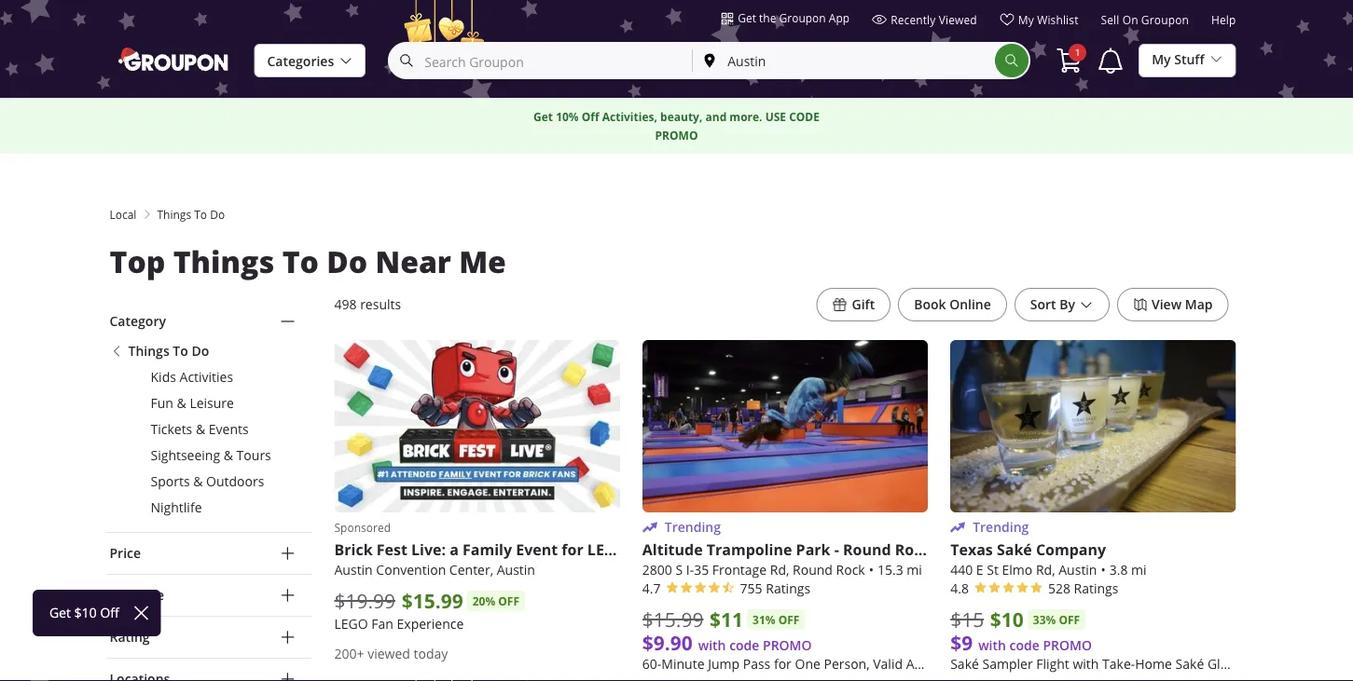 Task type: locate. For each thing, give the bounding box(es) containing it.
price button
[[106, 534, 312, 575]]

categories button
[[254, 44, 366, 78]]

code inside $15.99 $11 31% off $9.90 with code promo 60-minute jump pass for one person, valid any day
[[730, 638, 760, 655]]

code up pass
[[730, 638, 760, 655]]

1 vertical spatial my
[[1152, 51, 1171, 68]]

minute
[[662, 657, 705, 674]]

one left person,
[[795, 657, 821, 674]]

498
[[334, 296, 357, 313]]

trending up altitude
[[665, 519, 721, 537]]

to inside breadcrumbs element
[[194, 207, 207, 222]]

sampler
[[983, 657, 1033, 674]]

mi inside altitude trampoline park - round rock 2800 s i-35 frontage rd, round rock • 15.3 mi
[[907, 562, 923, 580]]

1 one from the left
[[795, 657, 821, 674]]

0 horizontal spatial trending
[[665, 519, 721, 537]]

1 horizontal spatial with
[[979, 638, 1007, 655]]

my left wishlist
[[1019, 12, 1035, 27]]

rd,
[[770, 562, 790, 580], [1036, 562, 1056, 580]]

austin down brick
[[334, 562, 373, 580]]

promo inside get 10% off activities, beauty, and more. use code promo
[[655, 128, 698, 144]]

round down park
[[793, 562, 833, 580]]

0 vertical spatial things
[[157, 207, 191, 222]]

1 vertical spatial get
[[534, 109, 553, 125]]

promo down 31%
[[763, 638, 812, 655]]

2 rd, from the left
[[1036, 562, 1056, 580]]

map
[[1186, 296, 1213, 313]]

experience
[[397, 616, 464, 634]]

for right event
[[562, 540, 584, 561]]

1 horizontal spatial do
[[210, 207, 225, 222]]

0 horizontal spatial my
[[1019, 12, 1035, 27]]

lego down $19.99
[[334, 616, 368, 634]]

sponsored
[[334, 521, 391, 536]]

results
[[360, 296, 401, 313]]

code for $10
[[1010, 638, 1040, 655]]

things to do up kids
[[128, 343, 209, 360]]

ratings down 3.8
[[1074, 581, 1119, 598]]

0 vertical spatial do
[[210, 207, 225, 222]]

fun
[[151, 395, 173, 412]]

-
[[835, 540, 839, 561]]

1 horizontal spatial mi
[[1132, 562, 1147, 580]]

saké left 'glass' at the bottom
[[1176, 657, 1205, 674]]

528
[[1049, 581, 1071, 598]]

0 vertical spatial get
[[738, 10, 757, 25]]

1 vertical spatial rock
[[836, 562, 865, 580]]

my
[[1019, 12, 1035, 27], [1152, 51, 1171, 68]]

saké inside texas saké company 440 e st elmo rd, austin • 3.8 mi
[[997, 540, 1033, 561]]

& left tours
[[224, 447, 233, 465]]

notifications inbox image
[[1096, 46, 1126, 76]]

0 horizontal spatial for
[[562, 540, 584, 561]]

austin up 528 ratings
[[1059, 562, 1098, 580]]

things to do inside the category list
[[128, 343, 209, 360]]

1 horizontal spatial •
[[1101, 562, 1106, 580]]

755 ratings
[[740, 581, 811, 598]]

rd, up 755 ratings
[[770, 562, 790, 580]]

2 vertical spatial things
[[128, 343, 170, 360]]

1 horizontal spatial trending
[[973, 519, 1029, 537]]

lego left fans
[[588, 540, 627, 561]]

one inside $15.99 $11 31% off $9.90 with code promo 60-minute jump pass for one person, valid any day
[[795, 657, 821, 674]]

get the groupon app button
[[721, 9, 850, 26]]

get left the
[[738, 10, 757, 25]]

2 horizontal spatial off
[[1059, 613, 1080, 629]]

1 horizontal spatial for
[[774, 657, 792, 674]]

a
[[450, 540, 459, 561]]

things to do right local
[[157, 207, 225, 222]]

take-
[[1103, 657, 1136, 674]]

things right local
[[157, 207, 191, 222]]

0 horizontal spatial off
[[498, 594, 520, 610]]

200+ viewed today
[[334, 646, 448, 664]]

groupon inside button
[[779, 10, 826, 25]]

0 horizontal spatial to
[[173, 343, 188, 360]]

2 • from the left
[[1101, 562, 1106, 580]]

20%
[[473, 594, 496, 610]]

top
[[110, 242, 165, 282]]

mi
[[907, 562, 923, 580], [1132, 562, 1147, 580]]

get for get 10% off activities, beauty, and more. use code promo
[[534, 109, 553, 125]]

0 vertical spatial round
[[843, 540, 892, 561]]

get
[[738, 10, 757, 25], [534, 109, 553, 125]]

0 horizontal spatial ratings
[[766, 581, 811, 598]]

sell on groupon link
[[1101, 13, 1189, 35]]

get inside get 10% off activities, beauty, and more. use code promo
[[534, 109, 553, 125]]

0 horizontal spatial get
[[534, 109, 553, 125]]

1 code from the left
[[730, 638, 760, 655]]

2 mi from the left
[[1132, 562, 1147, 580]]

• inside altitude trampoline park - round rock 2800 s i-35 frontage rd, round rock • 15.3 mi
[[869, 562, 874, 580]]

$10
[[991, 607, 1024, 634]]

3.8
[[1110, 562, 1128, 580]]

round right -
[[843, 540, 892, 561]]

to
[[194, 207, 207, 222], [282, 242, 319, 282], [173, 343, 188, 360]]

$15.99 inside the $19.99 $15.99 20% off lego fan experience
[[402, 588, 463, 615]]

get left '10%'
[[534, 109, 553, 125]]

kids activities link
[[110, 369, 312, 387]]

local
[[110, 207, 137, 222]]

0 vertical spatial rock
[[895, 540, 931, 561]]

things up kids
[[128, 343, 170, 360]]

$15.99
[[402, 588, 463, 615], [643, 607, 704, 633]]

& right fun
[[177, 395, 186, 412]]

0 horizontal spatial promo
[[655, 128, 698, 144]]

sports & outdoors link
[[110, 473, 312, 492]]

2 horizontal spatial promo
[[1043, 638, 1092, 655]]

1 trending from the left
[[665, 519, 721, 537]]

0 horizontal spatial one
[[795, 657, 821, 674]]

4.8
[[951, 581, 969, 598]]

1 horizontal spatial lego
[[588, 540, 627, 561]]

code inside $15 $10 33% off $9 with code promo saké sampler flight with take-home saké glass for one
[[1010, 638, 1040, 655]]

with up jump
[[699, 638, 726, 655]]

search groupon search field up '10%'
[[390, 44, 692, 77]]

saké up elmo on the right of the page
[[997, 540, 1033, 561]]

off right 33%
[[1059, 613, 1080, 629]]

austin down event
[[497, 562, 535, 580]]

2 horizontal spatial austin
[[1059, 562, 1098, 580]]

2 trending from the left
[[973, 519, 1029, 537]]

get inside get the groupon app button
[[738, 10, 757, 25]]

book
[[914, 296, 946, 313]]

sell on groupon
[[1101, 13, 1189, 28]]

view
[[1152, 296, 1182, 313]]

jump
[[708, 657, 740, 674]]

center,
[[450, 562, 494, 580]]

1 mi from the left
[[907, 562, 923, 580]]

groupon for on
[[1142, 13, 1189, 28]]

rd, up '528'
[[1036, 562, 1056, 580]]

ratings
[[766, 581, 811, 598], [1074, 581, 1119, 598]]

round
[[843, 540, 892, 561], [793, 562, 833, 580]]

viewed
[[368, 646, 410, 664]]

for right 'glass' at the bottom
[[1244, 657, 1262, 674]]

0 horizontal spatial groupon
[[779, 10, 826, 25]]

for inside $15 $10 33% off $9 with code promo saké sampler flight with take-home saké glass for one
[[1244, 657, 1262, 674]]

promo down beauty, on the top of the page
[[655, 128, 698, 144]]

2 vertical spatial to
[[173, 343, 188, 360]]

st
[[987, 562, 999, 580]]

promo up flight
[[1043, 638, 1092, 655]]

rock up the 15.3
[[895, 540, 931, 561]]

3 austin from the left
[[1059, 562, 1098, 580]]

gift button
[[817, 288, 891, 322]]

kids activities fun & leisure tickets & events sightseeing & tours sports & outdoors nightlife
[[151, 369, 271, 517]]

categories
[[267, 53, 334, 70]]

0 vertical spatial to
[[194, 207, 207, 222]]

0 horizontal spatial •
[[869, 562, 874, 580]]

0 horizontal spatial do
[[192, 343, 209, 360]]

1 horizontal spatial rd,
[[1036, 562, 1056, 580]]

things up the category dropdown button
[[173, 242, 275, 282]]

0 horizontal spatial with
[[699, 638, 726, 655]]

search groupon search field up and
[[388, 42, 1031, 79]]

rock down -
[[836, 562, 865, 580]]

groupon for the
[[779, 10, 826, 25]]

35
[[694, 562, 709, 580]]

2 vertical spatial do
[[192, 343, 209, 360]]

2 horizontal spatial to
[[282, 242, 319, 282]]

groupon image
[[117, 46, 232, 72]]

off right 20%
[[498, 594, 520, 610]]

austin
[[334, 562, 373, 580], [497, 562, 535, 580], [1059, 562, 1098, 580]]

groupon right the
[[779, 10, 826, 25]]

search image
[[1005, 53, 1020, 68]]

category list
[[110, 342, 312, 518]]

my for my wishlist
[[1019, 12, 1035, 27]]

flight
[[1037, 657, 1070, 674]]

off for $11
[[779, 613, 800, 629]]

get for get the groupon app
[[738, 10, 757, 25]]

1 horizontal spatial get
[[738, 10, 757, 25]]

2 horizontal spatial for
[[1244, 657, 1262, 674]]

0 horizontal spatial $15.99
[[402, 588, 463, 615]]

lego inside the $19.99 $15.99 20% off lego fan experience
[[334, 616, 368, 634]]

1 rd, from the left
[[770, 562, 790, 580]]

0 vertical spatial lego
[[588, 540, 627, 561]]

2 horizontal spatial with
[[1073, 657, 1099, 674]]

activities,
[[602, 109, 658, 125]]

1 horizontal spatial off
[[779, 613, 800, 629]]

off inside $15 $10 33% off $9 with code promo saké sampler flight with take-home saké glass for one
[[1059, 613, 1080, 629]]

mi right 3.8
[[1132, 562, 1147, 580]]

one right 'glass' at the bottom
[[1265, 657, 1291, 674]]

off inside the $19.99 $15.99 20% off lego fan experience
[[498, 594, 520, 610]]

1 horizontal spatial code
[[1010, 638, 1040, 655]]

with left take-
[[1073, 657, 1099, 674]]

2 code from the left
[[1010, 638, 1040, 655]]

search element
[[996, 44, 1029, 77]]

valid
[[873, 657, 903, 674]]

0 horizontal spatial rd,
[[770, 562, 790, 580]]

get the groupon app
[[738, 10, 850, 25]]

promo for $10
[[1043, 638, 1092, 655]]

today
[[414, 646, 448, 664]]

off inside $15.99 $11 31% off $9.90 with code promo 60-minute jump pass for one person, valid any day
[[779, 613, 800, 629]]

2 one from the left
[[1265, 657, 1291, 674]]

$15.99 down 4.7
[[643, 607, 704, 633]]

2 horizontal spatial saké
[[1176, 657, 1205, 674]]

1 ratings from the left
[[766, 581, 811, 598]]

things inside breadcrumbs element
[[157, 207, 191, 222]]

viewed
[[939, 12, 978, 27]]

0 horizontal spatial round
[[793, 562, 833, 580]]

1 horizontal spatial to
[[194, 207, 207, 222]]

near
[[375, 242, 451, 282]]

off right 31%
[[779, 613, 800, 629]]

altitude
[[643, 540, 703, 561]]

saké left sampler
[[951, 657, 979, 674]]

200+
[[334, 646, 364, 664]]

$15.99 inside $15.99 $11 31% off $9.90 with code promo 60-minute jump pass for one person, valid any day
[[643, 607, 704, 633]]

• left the 15.3
[[869, 562, 874, 580]]

755
[[740, 581, 763, 598]]

1 horizontal spatial rock
[[895, 540, 931, 561]]

1 vertical spatial things to do
[[128, 343, 209, 360]]

33%
[[1033, 613, 1056, 629]]

view map
[[1152, 296, 1213, 313]]

528 ratings
[[1049, 581, 1119, 598]]

things to do inside breadcrumbs element
[[157, 207, 225, 222]]

day
[[933, 657, 956, 674]]

with inside $15.99 $11 31% off $9.90 with code promo 60-minute jump pass for one person, valid any day
[[699, 638, 726, 655]]

0 horizontal spatial code
[[730, 638, 760, 655]]

0 horizontal spatial lego
[[334, 616, 368, 634]]

activities
[[180, 369, 233, 386]]

1 horizontal spatial austin
[[497, 562, 535, 580]]

0 vertical spatial my
[[1019, 12, 1035, 27]]

book online
[[914, 296, 992, 313]]

$15.99 up the experience
[[402, 588, 463, 615]]

1 horizontal spatial my
[[1152, 51, 1171, 68]]

one
[[795, 657, 821, 674], [1265, 657, 1291, 674]]

$19.99
[[334, 588, 396, 615]]

things to do link
[[110, 342, 312, 361]]

Search Groupon search field
[[388, 42, 1031, 79], [390, 44, 692, 77]]

my wishlist link
[[1000, 12, 1079, 35]]

my inside button
[[1152, 51, 1171, 68]]

1 horizontal spatial ratings
[[1074, 581, 1119, 598]]

1 horizontal spatial saké
[[997, 540, 1033, 561]]

sightseeing & tours link
[[110, 447, 312, 466]]

my stuff
[[1152, 51, 1205, 68]]

code for $11
[[730, 638, 760, 655]]

ratings for $11
[[766, 581, 811, 598]]

ratings down altitude trampoline park - round rock 2800 s i-35 frontage rd, round rock • 15.3 mi
[[766, 581, 811, 598]]

code up sampler
[[1010, 638, 1040, 655]]

• left 3.8
[[1101, 562, 1106, 580]]

1 horizontal spatial promo
[[763, 638, 812, 655]]

with up sampler
[[979, 638, 1007, 655]]

•
[[869, 562, 874, 580], [1101, 562, 1106, 580]]

mi right the 15.3
[[907, 562, 923, 580]]

promo inside $15 $10 33% off $9 with code promo saké sampler flight with take-home saké glass for one
[[1043, 638, 1092, 655]]

1 horizontal spatial one
[[1265, 657, 1291, 674]]

0 horizontal spatial mi
[[907, 562, 923, 580]]

2 ratings from the left
[[1074, 581, 1119, 598]]

0 horizontal spatial austin
[[334, 562, 373, 580]]

live:
[[411, 540, 446, 561]]

15.3
[[878, 562, 904, 580]]

for right pass
[[774, 657, 792, 674]]

promo inside $15.99 $11 31% off $9.90 with code promo 60-minute jump pass for one person, valid any day
[[763, 638, 812, 655]]

1 horizontal spatial $15.99
[[643, 607, 704, 633]]

glass
[[1208, 657, 1241, 674]]

10%
[[556, 109, 579, 125]]

any
[[907, 657, 929, 674]]

groupon right on
[[1142, 13, 1189, 28]]

my left stuff
[[1152, 51, 1171, 68]]

lego inside sponsored brick fest live: a family event for lego fans austin convention center, austin
[[588, 540, 627, 561]]

1 • from the left
[[869, 562, 874, 580]]

1 horizontal spatial round
[[843, 540, 892, 561]]

1 vertical spatial lego
[[334, 616, 368, 634]]

0 vertical spatial things to do
[[157, 207, 225, 222]]

1 vertical spatial to
[[282, 242, 319, 282]]

2 horizontal spatial do
[[327, 242, 368, 282]]

1 horizontal spatial groupon
[[1142, 13, 1189, 28]]

trending up 'texas'
[[973, 519, 1029, 537]]



Task type: describe. For each thing, give the bounding box(es) containing it.
breadcrumbs element
[[106, 206, 1248, 223]]

0 horizontal spatial rock
[[836, 562, 865, 580]]

& right sports
[[193, 473, 203, 491]]

sort
[[1031, 296, 1057, 313]]

60-
[[643, 657, 662, 674]]

s
[[676, 562, 683, 580]]

family
[[463, 540, 512, 561]]

i-
[[686, 562, 694, 580]]

code
[[789, 109, 820, 125]]

for inside sponsored brick fest live: a family event for lego fans austin convention center, austin
[[562, 540, 584, 561]]

the
[[759, 10, 777, 25]]

recently viewed
[[891, 12, 978, 27]]

recently
[[891, 12, 936, 27]]

event
[[516, 540, 558, 561]]

4.7
[[643, 581, 661, 598]]

fest
[[377, 540, 408, 561]]

person,
[[824, 657, 870, 674]]

e
[[977, 562, 984, 580]]

1 vertical spatial round
[[793, 562, 833, 580]]

tickets & events link
[[110, 421, 312, 439]]

rd, inside texas saké company 440 e st elmo rd, austin • 3.8 mi
[[1036, 562, 1056, 580]]

sort by
[[1031, 296, 1076, 313]]

pass
[[743, 657, 771, 674]]

sponsored brick fest live: a family event for lego fans austin convention center, austin
[[334, 521, 665, 580]]

1
[[1076, 46, 1081, 59]]

fans
[[631, 540, 665, 561]]

sports
[[151, 473, 190, 491]]

1 vertical spatial do
[[327, 242, 368, 282]]

get 10% off activities, beauty, and more. use code promo
[[534, 109, 820, 144]]

tickets
[[151, 421, 192, 438]]

price
[[110, 545, 141, 563]]

my stuff button
[[1139, 43, 1237, 77]]

wishlist
[[1038, 12, 1079, 27]]

use
[[766, 109, 787, 125]]

tours
[[237, 447, 271, 465]]

kids
[[151, 369, 176, 386]]

0 horizontal spatial saké
[[951, 657, 979, 674]]

$9
[[951, 630, 973, 657]]

company
[[1036, 540, 1107, 561]]

with for $11
[[699, 638, 726, 655]]

austin inside texas saké company 440 e st elmo rd, austin • 3.8 mi
[[1059, 562, 1098, 580]]

1 link
[[1055, 44, 1087, 77]]

altitude trampoline park - round rock 2800 s i-35 frontage rd, round rock • 15.3 mi
[[643, 540, 931, 580]]

to inside the category list
[[173, 343, 188, 360]]

frontage
[[713, 562, 767, 580]]

rd, inside altitude trampoline park - round rock 2800 s i-35 frontage rd, round rock • 15.3 mi
[[770, 562, 790, 580]]

app
[[829, 10, 850, 25]]

1 vertical spatial things
[[173, 242, 275, 282]]

my wishlist
[[1019, 12, 1079, 27]]

off
[[582, 109, 600, 125]]

leisure
[[190, 395, 234, 412]]

do inside breadcrumbs element
[[210, 207, 225, 222]]

trending for $10
[[973, 519, 1029, 537]]

park
[[796, 540, 831, 561]]

31%
[[753, 613, 776, 629]]

2 austin from the left
[[497, 562, 535, 580]]

• inside texas saké company 440 e st elmo rd, austin • 3.8 mi
[[1101, 562, 1106, 580]]

brick
[[334, 540, 373, 561]]

category
[[110, 313, 166, 330]]

me
[[459, 242, 506, 282]]

2800
[[643, 562, 673, 580]]

outdoors
[[206, 473, 264, 491]]

Austin search field
[[693, 44, 996, 77]]

440
[[951, 562, 973, 580]]

one inside $15 $10 33% off $9 with code promo saké sampler flight with take-home saké glass for one
[[1265, 657, 1291, 674]]

category button
[[106, 301, 312, 342]]

things inside the category list
[[128, 343, 170, 360]]

mi inside texas saké company 440 e st elmo rd, austin • 3.8 mi
[[1132, 562, 1147, 580]]

texas saké company 440 e st elmo rd, austin • 3.8 mi
[[951, 540, 1147, 580]]

and
[[706, 109, 727, 125]]

trending for $11
[[665, 519, 721, 537]]

top things to do near me
[[110, 242, 506, 282]]

do inside the category list
[[192, 343, 209, 360]]

beauty,
[[661, 109, 703, 125]]

help
[[1212, 13, 1237, 28]]

sell
[[1101, 13, 1120, 28]]

for inside $15.99 $11 31% off $9.90 with code promo 60-minute jump pass for one person, valid any day
[[774, 657, 792, 674]]

promo for $11
[[763, 638, 812, 655]]

rating
[[110, 629, 150, 647]]

trampoline
[[707, 540, 792, 561]]

my for my stuff
[[1152, 51, 1171, 68]]

view map button
[[1118, 288, 1229, 322]]

off for $10
[[1059, 613, 1080, 629]]

nightlife
[[151, 500, 202, 517]]

1 unread items element
[[1069, 44, 1087, 62]]

off for $15.99
[[498, 594, 520, 610]]

elmo
[[1002, 562, 1033, 580]]

convention
[[376, 562, 446, 580]]

498 results
[[334, 296, 401, 313]]

$15.99 $11 31% off $9.90 with code promo 60-minute jump pass for one person, valid any day
[[643, 607, 956, 674]]

texas
[[951, 540, 993, 561]]

with for $10
[[979, 638, 1007, 655]]

nightlife link
[[110, 499, 312, 518]]

local link
[[110, 206, 137, 223]]

1 austin from the left
[[334, 562, 373, 580]]

& down fun & leisure link
[[196, 421, 205, 438]]

stuff
[[1175, 51, 1205, 68]]

book online button
[[899, 288, 1007, 322]]

ratings for $10
[[1074, 581, 1119, 598]]

$15
[[951, 607, 984, 633]]

by
[[1060, 296, 1076, 313]]



Task type: vqa. For each thing, say whether or not it's contained in the screenshot.
$80
no



